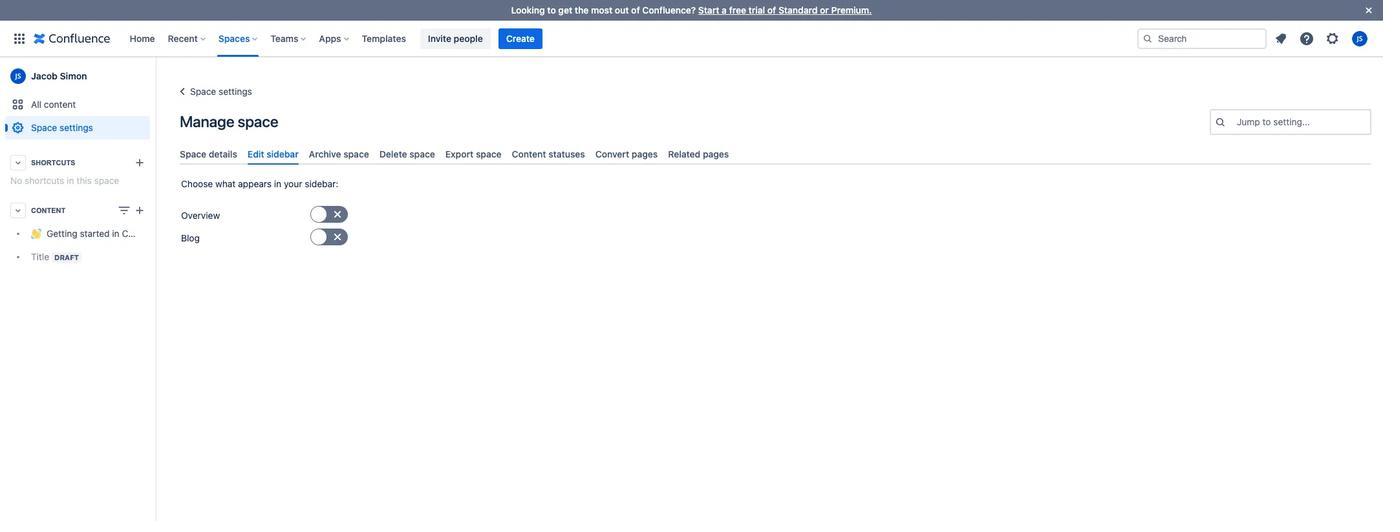 Task type: vqa. For each thing, say whether or not it's contained in the screenshot.
the Start
yes



Task type: locate. For each thing, give the bounding box(es) containing it.
tree containing getting started in confluence
[[5, 222, 170, 269]]

small image
[[332, 210, 343, 220], [316, 232, 326, 243], [332, 232, 343, 243]]

2 vertical spatial space
[[180, 149, 206, 160]]

content up getting
[[31, 207, 65, 215]]

space up edit
[[238, 113, 278, 131]]

looking
[[511, 5, 545, 16]]

invite people button
[[420, 28, 491, 49]]

0 vertical spatial space settings link
[[175, 84, 252, 100]]

1 vertical spatial content
[[31, 207, 65, 215]]

edit sidebar
[[248, 149, 299, 160]]

your
[[284, 179, 302, 190]]

premium.
[[831, 5, 872, 16]]

2 pages from the left
[[703, 149, 729, 160]]

convert pages link
[[590, 144, 663, 165]]

1 horizontal spatial of
[[768, 5, 776, 16]]

0 vertical spatial settings
[[219, 86, 252, 97]]

shortcuts
[[25, 175, 64, 186]]

get
[[558, 5, 572, 16]]

this
[[76, 175, 92, 186]]

content inside tab list
[[512, 149, 546, 160]]

settings down all content link
[[60, 122, 93, 133]]

pages for convert pages
[[632, 149, 658, 160]]

content inside dropdown button
[[31, 207, 65, 215]]

no shortcuts in this space
[[10, 175, 119, 186]]

all
[[31, 99, 41, 110]]

to for get
[[547, 5, 556, 16]]

space up manage
[[190, 86, 216, 97]]

space left details
[[180, 149, 206, 160]]

0 horizontal spatial settings
[[60, 122, 93, 133]]

your profile and preferences image
[[1352, 31, 1368, 46]]

space inside "link"
[[410, 149, 435, 160]]

sidebar:
[[305, 179, 338, 190]]

content
[[512, 149, 546, 160], [31, 207, 65, 215]]

space inside space element
[[31, 122, 57, 133]]

title draft
[[31, 252, 79, 263]]

1 vertical spatial space
[[31, 122, 57, 133]]

1 horizontal spatial content
[[512, 149, 546, 160]]

space right delete
[[410, 149, 435, 160]]

tree inside space element
[[5, 222, 170, 269]]

tree
[[5, 222, 170, 269]]

space for manage space
[[238, 113, 278, 131]]

recent button
[[164, 28, 211, 49]]

1 horizontal spatial pages
[[703, 149, 729, 160]]

in
[[67, 175, 74, 186], [274, 179, 281, 190], [112, 229, 119, 240]]

space for export space
[[476, 149, 502, 160]]

of
[[631, 5, 640, 16], [768, 5, 776, 16]]

export space
[[445, 149, 502, 160]]

create
[[506, 33, 535, 44]]

archive
[[309, 149, 341, 160]]

pages for related pages
[[703, 149, 729, 160]]

space
[[238, 113, 278, 131], [344, 149, 369, 160], [410, 149, 435, 160], [476, 149, 502, 160], [94, 175, 119, 186]]

space details
[[180, 149, 237, 160]]

content button
[[5, 199, 150, 222]]

jacob simon link
[[5, 63, 150, 89]]

apps
[[319, 33, 341, 44]]

1 horizontal spatial space settings
[[190, 86, 252, 97]]

free
[[729, 5, 746, 16]]

all content
[[31, 99, 76, 110]]

banner
[[0, 20, 1383, 57]]

pages right the convert at the left top of page
[[632, 149, 658, 160]]

space settings
[[190, 86, 252, 97], [31, 122, 93, 133]]

space settings down the content
[[31, 122, 93, 133]]

archive space link
[[304, 144, 374, 165]]

space for archive space
[[344, 149, 369, 160]]

jacob
[[31, 70, 57, 81]]

space right export at left
[[476, 149, 502, 160]]

sidebar
[[267, 149, 299, 160]]

space settings inside space element
[[31, 122, 93, 133]]

or
[[820, 5, 829, 16]]

start a free trial of standard or premium. link
[[698, 5, 872, 16]]

space settings link
[[175, 84, 252, 100], [5, 116, 150, 140]]

0 horizontal spatial to
[[547, 5, 556, 16]]

0 vertical spatial content
[[512, 149, 546, 160]]

1 horizontal spatial to
[[1263, 116, 1271, 127]]

tab list
[[175, 144, 1377, 165]]

1 horizontal spatial settings
[[219, 86, 252, 97]]

delete
[[379, 149, 407, 160]]

1 vertical spatial settings
[[60, 122, 93, 133]]

1 vertical spatial to
[[1263, 116, 1271, 127]]

1 pages from the left
[[632, 149, 658, 160]]

recent
[[168, 33, 198, 44]]

0 horizontal spatial of
[[631, 5, 640, 16]]

apps button
[[315, 28, 354, 49]]

invite people
[[428, 33, 483, 44]]

in right started
[[112, 229, 119, 240]]

what
[[215, 179, 236, 190]]

2 of from the left
[[768, 5, 776, 16]]

0 horizontal spatial pages
[[632, 149, 658, 160]]

related pages
[[668, 149, 729, 160]]

0 vertical spatial space settings
[[190, 86, 252, 97]]

in left this
[[67, 175, 74, 186]]

0 horizontal spatial content
[[31, 207, 65, 215]]

Search settings text field
[[1237, 116, 1240, 129]]

space
[[190, 86, 216, 97], [31, 122, 57, 133], [180, 149, 206, 160]]

pages
[[632, 149, 658, 160], [703, 149, 729, 160]]

to left the get
[[547, 5, 556, 16]]

pages right related
[[703, 149, 729, 160]]

small image right small image
[[332, 210, 343, 220]]

settings
[[219, 86, 252, 97], [60, 122, 93, 133]]

1 horizontal spatial in
[[112, 229, 119, 240]]

tab list containing space details
[[175, 144, 1377, 165]]

invite
[[428, 33, 451, 44]]

a
[[722, 5, 727, 16]]

small image down sidebar: on the top left
[[332, 232, 343, 243]]

collapse sidebar image
[[141, 63, 169, 89]]

content left statuses
[[512, 149, 546, 160]]

0 vertical spatial to
[[547, 5, 556, 16]]

settings up manage space
[[219, 86, 252, 97]]

confluence?
[[642, 5, 696, 16]]

space settings link up manage
[[175, 84, 252, 100]]

0 horizontal spatial space settings
[[31, 122, 93, 133]]

0 horizontal spatial space settings link
[[5, 116, 150, 140]]

0 horizontal spatial in
[[67, 175, 74, 186]]

to right jump
[[1263, 116, 1271, 127]]

space settings up manage space
[[190, 86, 252, 97]]

of right the out
[[631, 5, 640, 16]]

space right archive
[[344, 149, 369, 160]]

most
[[591, 5, 613, 16]]

in left 'your'
[[274, 179, 281, 190]]

of right the trial
[[768, 5, 776, 16]]

people
[[454, 33, 483, 44]]

choose what appears in your sidebar:
[[181, 179, 338, 190]]

small image for blog
[[332, 232, 343, 243]]

1 of from the left
[[631, 5, 640, 16]]

getting started in confluence link
[[5, 222, 170, 246]]

notification icon image
[[1273, 31, 1289, 46]]

to for setting...
[[1263, 116, 1271, 127]]

confluence image
[[34, 31, 110, 46], [34, 31, 110, 46]]

choose
[[181, 179, 213, 190]]

space down "all"
[[31, 122, 57, 133]]

space settings link down the content
[[5, 116, 150, 140]]

1 vertical spatial space settings
[[31, 122, 93, 133]]

to
[[547, 5, 556, 16], [1263, 116, 1271, 127]]

edit
[[248, 149, 264, 160]]



Task type: describe. For each thing, give the bounding box(es) containing it.
home link
[[126, 28, 159, 49]]

in for this
[[67, 175, 74, 186]]

create link
[[498, 28, 542, 49]]

search image
[[1143, 33, 1153, 44]]

draft
[[54, 254, 79, 262]]

home
[[130, 33, 155, 44]]

change view image
[[116, 203, 132, 219]]

teams button
[[267, 28, 311, 49]]

export space link
[[440, 144, 507, 165]]

all content link
[[5, 93, 150, 116]]

trial
[[749, 5, 765, 16]]

started
[[80, 229, 110, 240]]

global element
[[8, 20, 1138, 57]]

content statuses
[[512, 149, 585, 160]]

setting...
[[1274, 116, 1310, 127]]

convert pages
[[595, 149, 658, 160]]

settings inside space element
[[60, 122, 93, 133]]

overview
[[181, 210, 220, 221]]

start
[[698, 5, 719, 16]]

jump to setting...
[[1237, 116, 1310, 127]]

in for confluence
[[112, 229, 119, 240]]

edit sidebar link
[[242, 144, 304, 165]]

blog
[[181, 233, 200, 244]]

looking to get the most out of confluence? start a free trial of standard or premium.
[[511, 5, 872, 16]]

manage space
[[180, 113, 278, 131]]

archive space
[[309, 149, 369, 160]]

spaces
[[218, 33, 250, 44]]

getting started in confluence
[[47, 229, 170, 240]]

small image down small image
[[316, 232, 326, 243]]

1 horizontal spatial space settings link
[[175, 84, 252, 100]]

convert
[[595, 149, 629, 160]]

space right this
[[94, 175, 119, 186]]

title
[[31, 252, 49, 263]]

space inside 'space details' link
[[180, 149, 206, 160]]

small image for overview
[[332, 210, 343, 220]]

simon
[[60, 70, 87, 81]]

Search field
[[1138, 28, 1267, 49]]

create a page image
[[132, 203, 147, 219]]

jacob simon
[[31, 70, 87, 81]]

space details link
[[175, 144, 242, 165]]

0 vertical spatial space
[[190, 86, 216, 97]]

related
[[668, 149, 701, 160]]

1 vertical spatial space settings link
[[5, 116, 150, 140]]

delete space
[[379, 149, 435, 160]]

statuses
[[549, 149, 585, 160]]

no
[[10, 175, 22, 186]]

confluence
[[122, 229, 170, 240]]

delete space link
[[374, 144, 440, 165]]

banner containing home
[[0, 20, 1383, 57]]

settings icon image
[[1325, 31, 1341, 46]]

export
[[445, 149, 474, 160]]

content for content statuses
[[512, 149, 546, 160]]

jump
[[1237, 116, 1260, 127]]

2 horizontal spatial in
[[274, 179, 281, 190]]

templates link
[[358, 28, 410, 49]]

content
[[44, 99, 76, 110]]

standard
[[779, 5, 818, 16]]

space for delete space
[[410, 149, 435, 160]]

teams
[[271, 33, 298, 44]]

appswitcher icon image
[[12, 31, 27, 46]]

close image
[[1361, 3, 1377, 18]]

spaces button
[[215, 28, 263, 49]]

getting
[[47, 229, 77, 240]]

content for content
[[31, 207, 65, 215]]

out
[[615, 5, 629, 16]]

the
[[575, 5, 589, 16]]

details
[[209, 149, 237, 160]]

manage
[[180, 113, 234, 131]]

related pages link
[[663, 144, 734, 165]]

add shortcut image
[[132, 155, 147, 171]]

templates
[[362, 33, 406, 44]]

help icon image
[[1299, 31, 1315, 46]]

shortcuts
[[31, 159, 75, 167]]

small image
[[316, 210, 326, 220]]

appears
[[238, 179, 272, 190]]

content statuses link
[[507, 144, 590, 165]]

space element
[[0, 57, 170, 522]]

shortcuts button
[[5, 151, 150, 175]]



